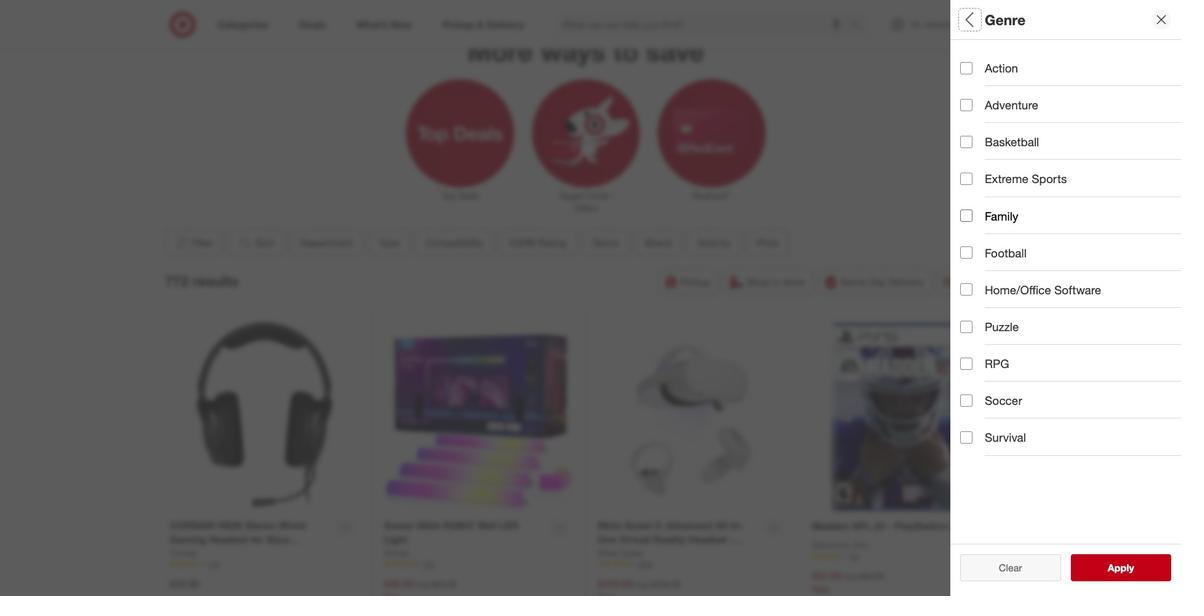 Task type: describe. For each thing, give the bounding box(es) containing it.
basketball
[[985, 135, 1039, 149]]

$249.99 reg $299.99
[[598, 578, 681, 590]]

top deals link
[[397, 77, 523, 202]]

circle™
[[585, 191, 612, 201]]

sold inside all filters dialog
[[960, 311, 985, 325]]

price inside all filters dialog
[[960, 354, 989, 368]]

rgbic
[[443, 520, 475, 532]]

switch/pc
[[170, 562, 219, 574]]

all filters dialog
[[950, 0, 1181, 597]]

128gb
[[598, 548, 629, 560]]

$48.99 reg $69.99
[[384, 578, 456, 590]]

filters
[[981, 11, 1019, 28]]

772 results
[[165, 272, 238, 290]]

redcard™ link
[[649, 77, 774, 202]]

772
[[165, 272, 189, 290]]

corsair hs35 stereo wired gaming headset for xbox one/playstation 4/nintendo switch/pc link
[[170, 519, 330, 574]]

one
[[598, 534, 617, 546]]

1 vertical spatial sold by button
[[960, 298, 1172, 341]]

esrb rating inside all filters dialog
[[960, 182, 1032, 196]]

electronic arts link
[[812, 540, 869, 552]]

Football checkbox
[[960, 247, 973, 259]]

search button
[[845, 11, 875, 41]]

more ways to save
[[467, 35, 704, 67]]

123 link
[[170, 560, 359, 570]]

Survival checkbox
[[960, 432, 973, 444]]

corsair link
[[170, 547, 198, 560]]

1 horizontal spatial genre button
[[960, 212, 1172, 255]]

What can we help you find? suggestions appear below search field
[[555, 11, 854, 38]]

0 horizontal spatial by
[[720, 237, 730, 249]]

headset inside meta quest 2: advanced all-in- one virtual reality headset - 128gb
[[688, 534, 727, 546]]

$49.99
[[170, 578, 199, 590]]

deals button
[[960, 384, 1172, 428]]

electronic arts
[[812, 540, 869, 551]]

Action checkbox
[[960, 62, 973, 74]]

search
[[845, 19, 875, 32]]

see results button
[[1071, 555, 1171, 582]]

electronic
[[812, 540, 850, 551]]

123
[[208, 560, 220, 569]]

pickup
[[681, 276, 711, 289]]

sold by inside all filters dialog
[[960, 311, 1001, 325]]

target holiday price match guarantee image
[[217, 0, 955, 23]]

in-
[[731, 520, 744, 532]]

rpg
[[985, 357, 1009, 371]]

0 horizontal spatial genre button
[[582, 230, 629, 257]]

meta quest 2: advanced all-in- one virtual reality headset - 128gb
[[598, 520, 744, 560]]

brand inside all filters dialog
[[960, 268, 994, 282]]

filter
[[192, 237, 213, 249]]

Soccer checkbox
[[960, 395, 973, 407]]

shop in store
[[746, 276, 805, 289]]

Family checkbox
[[960, 210, 973, 222]]

redcard™
[[692, 191, 731, 201]]

103 link
[[384, 560, 573, 570]]

top
[[441, 191, 455, 201]]

govee for govee glide rgbic wall led light
[[384, 520, 413, 532]]

advanced
[[666, 520, 713, 532]]

in
[[772, 276, 780, 289]]

meta for meta quest 2: advanced all-in- one virtual reality headset - 128gb
[[598, 520, 622, 532]]

compatibility inside all filters dialog
[[960, 139, 1034, 153]]

light
[[384, 534, 408, 546]]

1605 link
[[598, 560, 787, 570]]

meta quest
[[598, 548, 643, 558]]

1 vertical spatial esrb rating
[[509, 237, 566, 249]]

Adventure checkbox
[[960, 99, 973, 111]]

1 vertical spatial price button
[[960, 341, 1172, 384]]

1 horizontal spatial compatibility button
[[960, 126, 1172, 169]]

offers
[[574, 203, 598, 214]]

esrb inside all filters dialog
[[960, 182, 992, 196]]

madden
[[812, 520, 850, 533]]

1 vertical spatial type
[[378, 237, 399, 249]]

results for see results
[[1115, 562, 1147, 575]]

quest for meta quest 2: advanced all-in- one virtual reality headset - 128gb
[[624, 520, 652, 532]]

delivery
[[889, 276, 924, 289]]

corsair
[[170, 520, 215, 532]]

1 horizontal spatial esrb rating button
[[960, 169, 1172, 212]]

$34.99 reg $69.99 sale
[[812, 570, 885, 595]]

same
[[841, 276, 866, 289]]

24
[[874, 520, 885, 533]]

wall
[[477, 520, 497, 532]]

sale
[[812, 584, 829, 595]]

shop in store button
[[724, 269, 813, 296]]

all
[[1019, 562, 1028, 575]]

home/office software
[[985, 283, 1101, 297]]

0 vertical spatial sold
[[697, 237, 717, 249]]

wired
[[279, 520, 306, 532]]

reg for $34.99
[[844, 572, 856, 582]]

corsair
[[170, 548, 198, 558]]

sports
[[1032, 172, 1067, 186]]

0 vertical spatial deals
[[458, 191, 479, 201]]

clear all button
[[960, 555, 1061, 582]]

brand button inside all filters dialog
[[960, 255, 1172, 298]]

103
[[422, 560, 434, 569]]

Extreme Sports checkbox
[[960, 173, 973, 185]]

virtual
[[620, 534, 650, 546]]

1 vertical spatial rating
[[538, 237, 566, 249]]

1 vertical spatial compatibility button
[[415, 230, 494, 257]]

glide
[[416, 520, 440, 532]]

sort
[[255, 237, 274, 249]]

type inside all filters dialog
[[960, 96, 986, 110]]

xbox
[[266, 534, 290, 546]]

all-
[[715, 520, 731, 532]]

madden nfl 24 - playstation 5 link
[[812, 520, 956, 534]]

top deals
[[441, 191, 479, 201]]

0 vertical spatial price
[[756, 237, 779, 249]]

one/playstation
[[170, 548, 246, 560]]

family
[[985, 209, 1018, 223]]

same day delivery button
[[818, 269, 932, 296]]

reg for $48.99
[[416, 579, 428, 590]]

results for 772 results
[[193, 272, 238, 290]]



Task type: locate. For each thing, give the bounding box(es) containing it.
0 horizontal spatial brand button
[[634, 230, 682, 257]]

survival
[[985, 431, 1026, 445]]

2:
[[655, 520, 663, 532]]

clear
[[993, 562, 1016, 575], [999, 562, 1022, 575]]

madden nfl 24 - playstation 5 image
[[812, 323, 1002, 513], [812, 323, 1002, 513]]

0 horizontal spatial sold by
[[697, 237, 730, 249]]

0 horizontal spatial type
[[378, 237, 399, 249]]

1 horizontal spatial sold
[[960, 311, 985, 325]]

1 horizontal spatial brand
[[960, 268, 994, 282]]

govee glide rgbic wall led light image
[[384, 323, 573, 512], [384, 323, 573, 512]]

target
[[560, 191, 583, 201]]

$69.99 inside $48.99 reg $69.99
[[431, 579, 456, 590]]

quest down virtual
[[620, 548, 643, 558]]

price up the shop in store button
[[756, 237, 779, 249]]

39
[[850, 552, 858, 562]]

clear all
[[993, 562, 1028, 575]]

meta up one
[[598, 520, 622, 532]]

by right puzzle checkbox
[[988, 311, 1001, 325]]

esrb
[[960, 182, 992, 196], [509, 237, 535, 249]]

corsair hs35 stereo wired gaming headset for xbox one/playstation 4/nintendo switch/pc image
[[170, 323, 359, 512], [170, 323, 359, 512]]

deals inside button
[[960, 397, 992, 411]]

0 horizontal spatial brand
[[645, 237, 671, 249]]

compatibility down top
[[425, 237, 483, 249]]

1 horizontal spatial brand button
[[960, 255, 1172, 298]]

0 vertical spatial price button
[[746, 230, 789, 257]]

store
[[783, 276, 805, 289]]

esrb rating up family
[[960, 182, 1032, 196]]

8
[[996, 13, 999, 20]]

clear for clear
[[999, 562, 1022, 575]]

1 horizontal spatial department
[[960, 53, 1027, 67]]

sold by down home/office software checkbox
[[960, 311, 1001, 325]]

sold by up 'pickup'
[[697, 237, 730, 249]]

0 vertical spatial department
[[960, 53, 1027, 67]]

0 vertical spatial compatibility
[[960, 139, 1034, 153]]

0 vertical spatial quest
[[624, 520, 652, 532]]

0 vertical spatial type button
[[960, 83, 1172, 126]]

genre button down 'sports'
[[960, 212, 1172, 255]]

0 horizontal spatial type button
[[368, 230, 410, 257]]

Home/Office Software checkbox
[[960, 284, 973, 296]]

1 horizontal spatial rating
[[995, 182, 1032, 196]]

5
[[950, 520, 956, 533]]

1 horizontal spatial by
[[988, 311, 1001, 325]]

govee link
[[384, 547, 409, 560]]

1 horizontal spatial type button
[[960, 83, 1172, 126]]

brand up home/office software checkbox
[[960, 268, 994, 282]]

Puzzle checkbox
[[960, 321, 973, 333]]

apply button
[[1071, 555, 1171, 582]]

compatibility up extreme
[[960, 139, 1034, 153]]

1 vertical spatial results
[[1115, 562, 1147, 575]]

reg down 39
[[844, 572, 856, 582]]

genre button down "offers"
[[582, 230, 629, 257]]

type
[[960, 96, 986, 110], [378, 237, 399, 249]]

1 horizontal spatial deals
[[960, 397, 992, 411]]

nfl
[[852, 520, 871, 533]]

1 meta from the top
[[598, 520, 622, 532]]

0 horizontal spatial headset
[[209, 534, 248, 546]]

compatibility button up 'sports'
[[960, 126, 1172, 169]]

0 horizontal spatial compatibility button
[[415, 230, 494, 257]]

0 horizontal spatial compatibility
[[425, 237, 483, 249]]

department button
[[960, 40, 1172, 83], [289, 230, 363, 257]]

sold by button down software
[[960, 298, 1172, 341]]

reg inside $34.99 reg $69.99 sale
[[844, 572, 856, 582]]

0 horizontal spatial reg
[[416, 579, 428, 590]]

shop
[[746, 276, 770, 289]]

brand button
[[634, 230, 682, 257], [960, 255, 1172, 298]]

headset inside corsair hs35 stereo wired gaming headset for xbox one/playstation 4/nintendo switch/pc
[[209, 534, 248, 546]]

by down redcard™
[[720, 237, 730, 249]]

sold down home/office software checkbox
[[960, 311, 985, 325]]

$69.99 for $48.99
[[431, 579, 456, 590]]

8 link
[[977, 11, 1004, 38]]

1 vertical spatial esrb rating button
[[499, 230, 577, 257]]

pickup button
[[658, 269, 719, 296]]

0 horizontal spatial $69.99
[[431, 579, 456, 590]]

$48.99
[[384, 578, 413, 590]]

2 horizontal spatial reg
[[844, 572, 856, 582]]

0 vertical spatial department button
[[960, 40, 1172, 83]]

reg inside $249.99 reg $299.99
[[635, 579, 648, 590]]

more
[[467, 35, 533, 67]]

deals right top
[[458, 191, 479, 201]]

-
[[888, 520, 892, 533], [730, 534, 734, 546]]

$69.99 down 103
[[431, 579, 456, 590]]

quest inside meta quest 2: advanced all-in- one virtual reality headset - 128gb
[[624, 520, 652, 532]]

1 horizontal spatial price
[[960, 354, 989, 368]]

clear for clear all
[[993, 562, 1016, 575]]

playstation
[[894, 520, 948, 533]]

0 vertical spatial esrb
[[960, 182, 992, 196]]

0 horizontal spatial deals
[[458, 191, 479, 201]]

sort button
[[227, 230, 284, 257]]

gaming
[[170, 534, 206, 546]]

1 horizontal spatial type
[[960, 96, 986, 110]]

$34.99
[[812, 570, 841, 583]]

0 horizontal spatial esrb
[[509, 237, 535, 249]]

RPG checkbox
[[960, 358, 973, 370]]

to
[[613, 35, 639, 67]]

by
[[720, 237, 730, 249], [988, 311, 1001, 325]]

1 horizontal spatial headset
[[688, 534, 727, 546]]

0 vertical spatial by
[[720, 237, 730, 249]]

0 vertical spatial meta
[[598, 520, 622, 532]]

$69.99 for $34.99
[[859, 572, 885, 582]]

department inside all filters dialog
[[960, 53, 1027, 67]]

1 vertical spatial meta
[[598, 548, 617, 558]]

0 horizontal spatial sold
[[697, 237, 717, 249]]

1 headset from the left
[[209, 534, 248, 546]]

see
[[1095, 562, 1112, 575]]

1 vertical spatial price
[[960, 354, 989, 368]]

genre down family option
[[960, 225, 994, 239]]

rating up family
[[995, 182, 1032, 196]]

1 vertical spatial govee
[[384, 548, 409, 558]]

results right 772
[[193, 272, 238, 290]]

quest up virtual
[[624, 520, 652, 532]]

brand up pickup button
[[645, 237, 671, 249]]

by inside all filters dialog
[[988, 311, 1001, 325]]

1605
[[636, 560, 652, 569]]

type button
[[960, 83, 1172, 126], [368, 230, 410, 257]]

headset down all- in the bottom right of the page
[[688, 534, 727, 546]]

puzzle
[[985, 320, 1019, 334]]

0 vertical spatial sold by button
[[687, 230, 741, 257]]

software
[[1054, 283, 1101, 297]]

0 vertical spatial sold by
[[697, 237, 730, 249]]

1 vertical spatial quest
[[620, 548, 643, 558]]

0 vertical spatial results
[[193, 272, 238, 290]]

$249.99
[[598, 578, 633, 590]]

govee glide rgbic wall led light
[[384, 520, 519, 546]]

meta quest 2: advanced all-in- one virtual reality headset - 128gb link
[[598, 519, 758, 560]]

reg for $249.99
[[635, 579, 648, 590]]

1 horizontal spatial esrb rating
[[960, 182, 1032, 196]]

1 vertical spatial brand
[[960, 268, 994, 282]]

$299.99
[[650, 579, 681, 590]]

0 vertical spatial compatibility button
[[960, 126, 1172, 169]]

1 vertical spatial department
[[300, 237, 353, 249]]

day
[[869, 276, 886, 289]]

govee for govee
[[384, 548, 409, 558]]

sold up 'pickup'
[[697, 237, 717, 249]]

2 headset from the left
[[688, 534, 727, 546]]

1 vertical spatial department button
[[289, 230, 363, 257]]

1 vertical spatial deals
[[960, 397, 992, 411]]

stereo
[[245, 520, 276, 532]]

reg down 1605
[[635, 579, 648, 590]]

condition
[[960, 440, 1014, 454]]

shipping
[[960, 276, 999, 289]]

sold by button
[[687, 230, 741, 257], [960, 298, 1172, 341]]

esrb rating
[[960, 182, 1032, 196], [509, 237, 566, 249]]

0 horizontal spatial price button
[[746, 230, 789, 257]]

price down puzzle checkbox
[[960, 354, 989, 368]]

hs35
[[218, 520, 242, 532]]

1 vertical spatial -
[[730, 534, 734, 546]]

2 meta from the top
[[598, 548, 617, 558]]

home/office
[[985, 283, 1051, 297]]

$69.99 inside $34.99 reg $69.99 sale
[[859, 572, 885, 582]]

shipping button
[[937, 269, 1007, 296]]

extreme
[[985, 172, 1028, 186]]

- down the in-
[[730, 534, 734, 546]]

for
[[250, 534, 263, 546]]

0 vertical spatial -
[[888, 520, 892, 533]]

$69.99 down arts
[[859, 572, 885, 582]]

genre down "offers"
[[592, 237, 619, 249]]

0 horizontal spatial -
[[730, 534, 734, 546]]

0 vertical spatial rating
[[995, 182, 1032, 196]]

govee glide rgbic wall led light link
[[384, 519, 544, 547]]

1 horizontal spatial -
[[888, 520, 892, 533]]

1 horizontal spatial price button
[[960, 341, 1172, 384]]

Basketball checkbox
[[960, 136, 973, 148]]

clear inside clear all button
[[993, 562, 1016, 575]]

govee up 'light'
[[384, 520, 413, 532]]

0 horizontal spatial sold by button
[[687, 230, 741, 257]]

condition button
[[960, 428, 1172, 471]]

genre inside dialog
[[985, 11, 1026, 28]]

1 horizontal spatial esrb
[[960, 182, 992, 196]]

1 vertical spatial by
[[988, 311, 1001, 325]]

- inside meta quest 2: advanced all-in- one virtual reality headset - 128gb
[[730, 534, 734, 546]]

govee down 'light'
[[384, 548, 409, 558]]

0 vertical spatial esrb rating button
[[960, 169, 1172, 212]]

1 vertical spatial type button
[[368, 230, 410, 257]]

genre dialog
[[950, 0, 1181, 597]]

see results
[[1095, 562, 1147, 575]]

rating inside all filters dialog
[[995, 182, 1032, 196]]

0 horizontal spatial price
[[756, 237, 779, 249]]

1 horizontal spatial sold by
[[960, 311, 1001, 325]]

0 horizontal spatial esrb rating
[[509, 237, 566, 249]]

1 govee from the top
[[384, 520, 413, 532]]

1 vertical spatial sold
[[960, 311, 985, 325]]

all
[[960, 11, 977, 28]]

quest for meta quest
[[620, 548, 643, 558]]

0 horizontal spatial department
[[300, 237, 353, 249]]

clear inside clear button
[[999, 562, 1022, 575]]

led
[[499, 520, 519, 532]]

1 vertical spatial compatibility
[[425, 237, 483, 249]]

meta inside meta quest 2: advanced all-in- one virtual reality headset - 128gb
[[598, 520, 622, 532]]

genre right all
[[985, 11, 1026, 28]]

corsair hs35 stereo wired gaming headset for xbox one/playstation 4/nintendo switch/pc
[[170, 520, 306, 574]]

2 clear from the left
[[999, 562, 1022, 575]]

esrb rating button
[[960, 169, 1172, 212], [499, 230, 577, 257]]

genre inside all filters dialog
[[960, 225, 994, 239]]

0 horizontal spatial department button
[[289, 230, 363, 257]]

1 vertical spatial esrb
[[509, 237, 535, 249]]

headset down hs35 at the left bottom of page
[[209, 534, 248, 546]]

0 horizontal spatial esrb rating button
[[499, 230, 577, 257]]

sold by button up 'pickup'
[[687, 230, 741, 257]]

rating down the target on the left top of page
[[538, 237, 566, 249]]

results right see
[[1115, 562, 1147, 575]]

1 horizontal spatial $69.99
[[859, 572, 885, 582]]

filter button
[[165, 230, 222, 257]]

1 horizontal spatial sold by button
[[960, 298, 1172, 341]]

1 clear from the left
[[993, 562, 1016, 575]]

0 horizontal spatial results
[[193, 272, 238, 290]]

1 horizontal spatial reg
[[635, 579, 648, 590]]

deals up survival option
[[960, 397, 992, 411]]

apply
[[1108, 562, 1134, 575]]

1 horizontal spatial results
[[1115, 562, 1147, 575]]

meta quest 2: advanced all-in-one virtual reality headset - 128gb image
[[598, 323, 787, 512], [598, 323, 787, 512]]

0 vertical spatial govee
[[384, 520, 413, 532]]

1 horizontal spatial compatibility
[[960, 139, 1034, 153]]

govee inside govee glide rgbic wall led light
[[384, 520, 413, 532]]

meta for meta quest
[[598, 548, 617, 558]]

1 horizontal spatial department button
[[960, 40, 1172, 83]]

reg down 103
[[416, 579, 428, 590]]

- right 24 at the right bottom of the page
[[888, 520, 892, 533]]

0 horizontal spatial rating
[[538, 237, 566, 249]]

reg inside $48.99 reg $69.99
[[416, 579, 428, 590]]

compatibility button down top
[[415, 230, 494, 257]]

action
[[985, 61, 1018, 75]]

0 vertical spatial type
[[960, 96, 986, 110]]

arts
[[853, 540, 869, 551]]

0 vertical spatial esrb rating
[[960, 182, 1032, 196]]

2 govee from the top
[[384, 548, 409, 558]]

results inside button
[[1115, 562, 1147, 575]]

$69.99
[[859, 572, 885, 582], [431, 579, 456, 590]]

1 vertical spatial sold by
[[960, 311, 1001, 325]]

soccer
[[985, 394, 1022, 408]]

meta
[[598, 520, 622, 532], [598, 548, 617, 558]]

sold by
[[697, 237, 730, 249], [960, 311, 1001, 325]]

reality
[[653, 534, 686, 546]]

clear button
[[960, 555, 1061, 582]]

0 vertical spatial brand
[[645, 237, 671, 249]]

meta down one
[[598, 548, 617, 558]]

esrb rating down the target on the left top of page
[[509, 237, 566, 249]]



Task type: vqa. For each thing, say whether or not it's contained in the screenshot.
available
no



